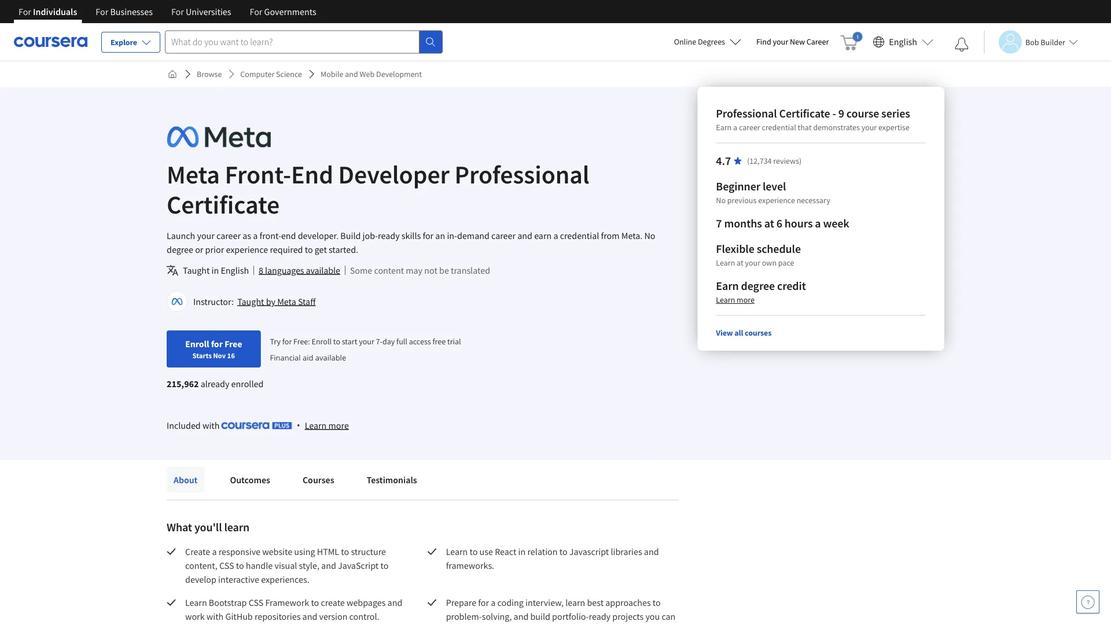 Task type: locate. For each thing, give the bounding box(es) containing it.
build
[[341, 230, 361, 241]]

create
[[321, 597, 345, 608]]

career inside the professional certificate - 9 course series earn a career credential that demonstrates your expertise
[[739, 122, 760, 133]]

help center image
[[1081, 595, 1095, 609]]

full
[[397, 336, 407, 347]]

development
[[376, 69, 422, 79]]

react
[[495, 546, 517, 557]]

0 horizontal spatial learn
[[224, 520, 250, 535]]

0 horizontal spatial learn more link
[[305, 419, 349, 432]]

to inside prepare for a coding interview, learn best approaches to problem-solving, and build portfolio-ready projects you can share during job interviews.
[[653, 597, 661, 608]]

for left the individuals
[[19, 6, 31, 17]]

for up solving,
[[478, 597, 489, 608]]

your down course
[[862, 122, 877, 133]]

0 vertical spatial credential
[[762, 122, 796, 133]]

career up (12,734
[[739, 122, 760, 133]]

builder
[[1041, 37, 1066, 47]]

for for individuals
[[19, 6, 31, 17]]

1 horizontal spatial in
[[518, 546, 526, 557]]

1 vertical spatial learn
[[566, 597, 585, 608]]

find your new career
[[757, 36, 829, 47]]

8
[[259, 265, 263, 276]]

4 for from the left
[[250, 6, 262, 17]]

learn more link
[[716, 295, 755, 305], [305, 419, 349, 432]]

developer
[[338, 158, 450, 190]]

for individuals
[[19, 6, 77, 17]]

relation
[[528, 546, 558, 557]]

shopping cart: 1 item image
[[841, 32, 863, 50]]

to left create
[[311, 597, 319, 608]]

enrolled
[[231, 378, 264, 390]]

1 horizontal spatial taught
[[237, 296, 264, 307]]

0 vertical spatial in
[[212, 265, 219, 276]]

1 vertical spatial english
[[221, 265, 249, 276]]

0 horizontal spatial professional
[[455, 158, 590, 190]]

mobile and web development
[[321, 69, 422, 79]]

earn down flexible
[[716, 279, 739, 293]]

structure
[[351, 546, 386, 557]]

your inside "launch your career as a front-end developer. build job-ready skills for an in-demand career and earn a credential from meta. no degree or prior experience required to get started."
[[197, 230, 215, 241]]

1 vertical spatial earn
[[716, 279, 739, 293]]

1 vertical spatial experience
[[226, 244, 268, 255]]

for
[[19, 6, 31, 17], [96, 6, 108, 17], [171, 6, 184, 17], [250, 6, 262, 17]]

css up github
[[249, 597, 264, 608]]

learn more link for learn
[[305, 419, 349, 432]]

professional
[[716, 106, 777, 121], [455, 158, 590, 190]]

1 horizontal spatial learn
[[566, 597, 585, 608]]

1 horizontal spatial learn more link
[[716, 295, 755, 305]]

learn more link right •
[[305, 419, 349, 432]]

1 horizontal spatial degree
[[741, 279, 775, 293]]

courses
[[303, 474, 334, 486]]

css up "interactive"
[[219, 560, 234, 571]]

credential left that
[[762, 122, 796, 133]]

to up you
[[653, 597, 661, 608]]

your left own
[[745, 258, 761, 268]]

learn up responsive
[[224, 520, 250, 535]]

a
[[733, 122, 738, 133], [815, 216, 821, 231], [253, 230, 258, 241], [554, 230, 558, 241], [212, 546, 217, 557], [491, 597, 496, 608]]

1 vertical spatial degree
[[741, 279, 775, 293]]

for for universities
[[171, 6, 184, 17]]

credential inside "launch your career as a front-end developer. build job-ready skills for an in-demand career and earn a credential from meta. no degree or prior experience required to get started."
[[560, 230, 599, 241]]

0 vertical spatial certificate
[[779, 106, 830, 121]]

for left universities at the left of the page
[[171, 6, 184, 17]]

earn inside the professional certificate - 9 course series earn a career credential that demonstrates your expertise
[[716, 122, 732, 133]]

1 vertical spatial in
[[518, 546, 526, 557]]

degree down own
[[741, 279, 775, 293]]

1 vertical spatial available
[[315, 352, 346, 363]]

1 horizontal spatial more
[[737, 295, 755, 305]]

own
[[762, 258, 777, 268]]

taught down or
[[183, 265, 210, 276]]

enroll inside enroll for free starts nov 16
[[185, 338, 209, 350]]

with
[[203, 420, 220, 431], [207, 611, 224, 622]]

0 horizontal spatial taught
[[183, 265, 210, 276]]

for inside prepare for a coding interview, learn best approaches to problem-solving, and build portfolio-ready projects you can share during job interviews.
[[478, 597, 489, 608]]

1 horizontal spatial english
[[889, 36, 918, 48]]

0 vertical spatial css
[[219, 560, 234, 571]]

for for businesses
[[96, 6, 108, 17]]

degree inside earn degree credit learn more
[[741, 279, 775, 293]]

at down flexible
[[737, 258, 744, 268]]

at
[[765, 216, 774, 231], [737, 258, 744, 268]]

hours
[[785, 216, 813, 231]]

learn more link up all
[[716, 295, 755, 305]]

earn
[[716, 122, 732, 133], [716, 279, 739, 293]]

0 horizontal spatial in
[[212, 265, 219, 276]]

career right demand at the top of page
[[491, 230, 516, 241]]

enroll
[[312, 336, 332, 347], [185, 338, 209, 350]]

learn inside 'learn to use react in relation to javascript libraries and frameworks.'
[[446, 546, 468, 557]]

bob builder button
[[984, 30, 1078, 54]]

javascript
[[569, 546, 609, 557]]

in down 'prior'
[[212, 265, 219, 276]]

an
[[436, 230, 445, 241]]

learn
[[224, 520, 250, 535], [566, 597, 585, 608]]

learn up portfolio-
[[566, 597, 585, 608]]

more right •
[[329, 420, 349, 431]]

1 horizontal spatial professional
[[716, 106, 777, 121]]

0 vertical spatial earn
[[716, 122, 732, 133]]

professional inside the professional certificate - 9 course series earn a career credential that demonstrates your expertise
[[716, 106, 777, 121]]

taught left by
[[237, 296, 264, 307]]

0 horizontal spatial ready
[[378, 230, 400, 241]]

professional certificate - 9 course series earn a career credential that demonstrates your expertise
[[716, 106, 910, 133]]

0 vertical spatial learn more link
[[716, 295, 755, 305]]

0 vertical spatial meta
[[167, 158, 220, 190]]

previous
[[728, 195, 757, 206]]

1 vertical spatial certificate
[[167, 188, 280, 220]]

responsive
[[219, 546, 260, 557]]

0 vertical spatial more
[[737, 295, 755, 305]]

1 vertical spatial meta
[[277, 296, 296, 307]]

english left 8 at the top left of the page
[[221, 265, 249, 276]]

website
[[262, 546, 292, 557]]

1 horizontal spatial experience
[[758, 195, 795, 206]]

learn more link for degree
[[716, 295, 755, 305]]

mobile and web development link
[[316, 64, 427, 85]]

0 horizontal spatial css
[[219, 560, 234, 571]]

for
[[423, 230, 434, 241], [282, 336, 292, 347], [211, 338, 223, 350], [478, 597, 489, 608]]

earn degree credit learn more
[[716, 279, 806, 305]]

1 for from the left
[[19, 6, 31, 17]]

for up nov
[[211, 338, 223, 350]]

at left the "6"
[[765, 216, 774, 231]]

course
[[847, 106, 879, 121]]

bob
[[1026, 37, 1039, 47]]

1 horizontal spatial enroll
[[312, 336, 332, 347]]

7-
[[376, 336, 383, 347]]

taught by meta staff image
[[168, 293, 186, 310]]

0 horizontal spatial career
[[217, 230, 241, 241]]

0 vertical spatial experience
[[758, 195, 795, 206]]

for for governments
[[250, 6, 262, 17]]

1 vertical spatial credential
[[560, 230, 599, 241]]

and up interviews. on the left bottom
[[514, 611, 529, 622]]

prepare
[[446, 597, 476, 608]]

projects
[[613, 611, 644, 622]]

for for try for free: enroll to start your 7-day full access free trial financial aid available
[[282, 336, 292, 347]]

coursera image
[[14, 33, 87, 51]]

2 earn from the top
[[716, 279, 739, 293]]

0 vertical spatial degree
[[167, 244, 193, 255]]

and left web on the left
[[345, 69, 358, 79]]

degree down launch
[[167, 244, 193, 255]]

1 vertical spatial css
[[249, 597, 264, 608]]

to down structure
[[381, 560, 389, 571]]

for for enroll for free starts nov 16
[[211, 338, 223, 350]]

1 vertical spatial learn more link
[[305, 419, 349, 432]]

0 horizontal spatial certificate
[[167, 188, 280, 220]]

1 horizontal spatial css
[[249, 597, 264, 608]]

1 vertical spatial no
[[645, 230, 656, 241]]

experience down level
[[758, 195, 795, 206]]

solving,
[[482, 611, 512, 622]]

no
[[716, 195, 726, 206], [645, 230, 656, 241]]

learn up frameworks.
[[446, 546, 468, 557]]

in right react
[[518, 546, 526, 557]]

home image
[[168, 69, 177, 79]]

What do you want to learn? text field
[[165, 30, 420, 54]]

1 vertical spatial more
[[329, 420, 349, 431]]

english right shopping cart: 1 item "image" on the right of the page
[[889, 36, 918, 48]]

0 vertical spatial ready
[[378, 230, 400, 241]]

available right aid
[[315, 352, 346, 363]]

3 for from the left
[[171, 6, 184, 17]]

some
[[350, 265, 372, 276]]

credential left from
[[560, 230, 599, 241]]

0 vertical spatial no
[[716, 195, 726, 206]]

career left as
[[217, 230, 241, 241]]

meta right by
[[277, 296, 296, 307]]

0 horizontal spatial no
[[645, 230, 656, 241]]

a inside prepare for a coding interview, learn best approaches to problem-solving, and build portfolio-ready projects you can share during job interviews.
[[491, 597, 496, 608]]

no right meta.
[[645, 230, 656, 241]]

using
[[294, 546, 315, 557]]

2 horizontal spatial career
[[739, 122, 760, 133]]

0 vertical spatial available
[[306, 265, 340, 276]]

best
[[587, 597, 604, 608]]

0 vertical spatial professional
[[716, 106, 777, 121]]

available down get
[[306, 265, 340, 276]]

your inside try for free: enroll to start your 7-day full access free trial financial aid available
[[359, 336, 374, 347]]

learn inside prepare for a coding interview, learn best approaches to problem-solving, and build portfolio-ready projects you can share during job interviews.
[[566, 597, 585, 608]]

your inside the professional certificate - 9 course series earn a career credential that demonstrates your expertise
[[862, 122, 877, 133]]

banner navigation
[[9, 0, 326, 23]]

for for prepare for a coding interview, learn best approaches to problem-solving, and build portfolio-ready projects you can share during job interviews.
[[478, 597, 489, 608]]

ready down best
[[589, 611, 611, 622]]

1 vertical spatial ready
[[589, 611, 611, 622]]

to left start
[[333, 336, 340, 347]]

2 for from the left
[[96, 6, 108, 17]]

learn up view
[[716, 295, 735, 305]]

(12,734
[[747, 156, 772, 166]]

mobile
[[321, 69, 344, 79]]

to inside learn bootstrap css framework to create webpages and work with github repositories and version control.
[[311, 597, 319, 608]]

experience
[[758, 195, 795, 206], [226, 244, 268, 255]]

included with
[[167, 420, 222, 431]]

0 horizontal spatial credential
[[560, 230, 599, 241]]

learn up work
[[185, 597, 207, 608]]

0 horizontal spatial enroll
[[185, 338, 209, 350]]

0 horizontal spatial more
[[329, 420, 349, 431]]

learn to use react in relation to javascript libraries and frameworks.
[[446, 546, 661, 571]]

meta inside the meta front-end developer professional certificate
[[167, 158, 220, 190]]

for left businesses
[[96, 6, 108, 17]]

enroll inside try for free: enroll to start your 7-day full access free trial financial aid available
[[312, 336, 332, 347]]

job
[[497, 625, 509, 625]]

more up view all courses link at the bottom of the page
[[737, 295, 755, 305]]

css inside learn bootstrap css framework to create webpages and work with github repositories and version control.
[[249, 597, 264, 608]]

show notifications image
[[955, 38, 969, 52]]

0 vertical spatial english
[[889, 36, 918, 48]]

staff
[[298, 296, 316, 307]]

0 vertical spatial learn
[[224, 520, 250, 535]]

1 vertical spatial at
[[737, 258, 744, 268]]

0 vertical spatial at
[[765, 216, 774, 231]]

learn down flexible
[[716, 258, 735, 268]]

certificate up as
[[167, 188, 280, 220]]

for left an on the top left
[[423, 230, 434, 241]]

earn
[[534, 230, 552, 241]]

1 earn from the top
[[716, 122, 732, 133]]

languages
[[265, 265, 304, 276]]

None search field
[[165, 30, 443, 54]]

for right try
[[282, 336, 292, 347]]

necessary
[[797, 195, 831, 206]]

meta down meta image
[[167, 158, 220, 190]]

and down html
[[321, 560, 336, 571]]

0 horizontal spatial degree
[[167, 244, 193, 255]]

1 horizontal spatial meta
[[277, 296, 296, 307]]

for inside try for free: enroll to start your 7-day full access free trial financial aid available
[[282, 336, 292, 347]]

outcomes
[[230, 474, 270, 486]]

developer.
[[298, 230, 339, 241]]

your left 7-
[[359, 336, 374, 347]]

credential inside the professional certificate - 9 course series earn a career credential that demonstrates your expertise
[[762, 122, 796, 133]]

and inside 'learn to use react in relation to javascript libraries and frameworks.'
[[644, 546, 659, 557]]

launch
[[167, 230, 195, 241]]

launch your career as a front-end developer. build job-ready skills for an in-demand career and earn a credential from meta. no degree or prior experience required to get started.
[[167, 230, 656, 255]]

and left earn
[[518, 230, 533, 241]]

series
[[882, 106, 910, 121]]

your up or
[[197, 230, 215, 241]]

no left previous
[[716, 195, 726, 206]]

certificate up that
[[779, 106, 830, 121]]

in-
[[447, 230, 457, 241]]

0 horizontal spatial english
[[221, 265, 249, 276]]

enroll up 'starts'
[[185, 338, 209, 350]]

and
[[345, 69, 358, 79], [518, 230, 533, 241], [644, 546, 659, 557], [321, 560, 336, 571], [388, 597, 402, 608], [303, 611, 317, 622], [514, 611, 529, 622]]

to left get
[[305, 244, 313, 255]]

1 horizontal spatial no
[[716, 195, 726, 206]]

starts
[[193, 351, 212, 360]]

and inside prepare for a coding interview, learn best approaches to problem-solving, and build portfolio-ready projects you can share during job interviews.
[[514, 611, 529, 622]]

in inside 'learn to use react in relation to javascript libraries and frameworks.'
[[518, 546, 526, 557]]

beginner level no previous experience necessary
[[716, 179, 831, 206]]

1 vertical spatial professional
[[455, 158, 590, 190]]

1 horizontal spatial credential
[[762, 122, 796, 133]]

experience down as
[[226, 244, 268, 255]]

with right 'included'
[[203, 420, 220, 431]]

a inside create a responsive website using html to structure content, css to handle visual style, and javascript to develop interactive experiences.
[[212, 546, 217, 557]]

and right the 'libraries'
[[644, 546, 659, 557]]

coursera plus image
[[222, 422, 292, 429]]

available inside 8 languages available button
[[306, 265, 340, 276]]

with down bootstrap on the left bottom of page
[[207, 611, 224, 622]]

learn
[[716, 258, 735, 268], [716, 295, 735, 305], [305, 420, 327, 431], [446, 546, 468, 557], [185, 597, 207, 608]]

more
[[737, 295, 755, 305], [329, 420, 349, 431]]

experience inside beginner level no previous experience necessary
[[758, 195, 795, 206]]

ready left skills
[[378, 230, 400, 241]]

meta
[[167, 158, 220, 190], [277, 296, 296, 307]]

0 horizontal spatial meta
[[167, 158, 220, 190]]

1 horizontal spatial certificate
[[779, 106, 830, 121]]

about
[[174, 474, 198, 486]]

a inside the professional certificate - 9 course series earn a career credential that demonstrates your expertise
[[733, 122, 738, 133]]

earn up 4.7
[[716, 122, 732, 133]]

0 horizontal spatial experience
[[226, 244, 268, 255]]

for left governments
[[250, 6, 262, 17]]

0 vertical spatial taught
[[183, 265, 210, 276]]

for inside enroll for free starts nov 16
[[211, 338, 223, 350]]

taught in english
[[183, 265, 249, 276]]

enroll right free:
[[312, 336, 332, 347]]

learn right •
[[305, 420, 327, 431]]

1 horizontal spatial ready
[[589, 611, 611, 622]]

0 horizontal spatial at
[[737, 258, 744, 268]]

ready
[[378, 230, 400, 241], [589, 611, 611, 622]]

1 vertical spatial with
[[207, 611, 224, 622]]



Task type: vqa. For each thing, say whether or not it's contained in the screenshot.
for link
no



Task type: describe. For each thing, give the bounding box(es) containing it.
to right relation
[[560, 546, 568, 557]]

libraries
[[611, 546, 642, 557]]

-
[[833, 106, 836, 121]]

courses link
[[296, 467, 341, 493]]

testimonials
[[367, 474, 417, 486]]

earn inside earn degree credit learn more
[[716, 279, 739, 293]]

control.
[[349, 611, 379, 622]]

flexible
[[716, 242, 755, 256]]

with inside learn bootstrap css framework to create webpages and work with github repositories and version control.
[[207, 611, 224, 622]]

businesses
[[110, 6, 153, 17]]

create
[[185, 546, 210, 557]]

javascript
[[338, 560, 379, 571]]

try
[[270, 336, 281, 347]]

you
[[646, 611, 660, 622]]

1 horizontal spatial at
[[765, 216, 774, 231]]

interactive
[[218, 574, 259, 585]]

as
[[243, 230, 251, 241]]

enroll for free starts nov 16
[[185, 338, 242, 360]]

available inside try for free: enroll to start your 7-day full access free trial financial aid available
[[315, 352, 346, 363]]

share
[[446, 625, 467, 625]]

meta front-end developer professional certificate
[[167, 158, 590, 220]]

credit
[[777, 279, 806, 293]]

learn inside learn bootstrap css framework to create webpages and work with github repositories and version control.
[[185, 597, 207, 608]]

some content may not be translated
[[350, 265, 490, 276]]

to right html
[[341, 546, 349, 557]]

ready inside "launch your career as a front-end developer. build job-ready skills for an in-demand career and earn a credential from meta. no degree or prior experience required to get started."
[[378, 230, 400, 241]]

view all courses
[[716, 328, 772, 338]]

for businesses
[[96, 6, 153, 17]]

for universities
[[171, 6, 231, 17]]

job-
[[363, 230, 378, 241]]

and inside create a responsive website using html to structure content, css to handle visual style, and javascript to develop interactive experiences.
[[321, 560, 336, 571]]

start
[[342, 336, 357, 347]]

content
[[374, 265, 404, 276]]

your inside the flexible schedule learn at your own pace
[[745, 258, 761, 268]]

computer science link
[[236, 64, 307, 85]]

degree inside "launch your career as a front-end developer. build job-ready skills for an in-demand career and earn a credential from meta. no degree or prior experience required to get started."
[[167, 244, 193, 255]]

ready inside prepare for a coding interview, learn best approaches to problem-solving, and build portfolio-ready projects you can share during job interviews.
[[589, 611, 611, 622]]

learn bootstrap css framework to create webpages and work with github repositories and version control.
[[185, 597, 404, 622]]

computer science
[[240, 69, 302, 79]]

learn inside the flexible schedule learn at your own pace
[[716, 258, 735, 268]]

governments
[[264, 6, 316, 17]]

1 horizontal spatial career
[[491, 230, 516, 241]]

and right webpages
[[388, 597, 402, 608]]

16
[[227, 351, 235, 360]]

to down responsive
[[236, 560, 244, 571]]

end
[[291, 158, 333, 190]]

prior
[[205, 244, 224, 255]]

meta.
[[622, 230, 643, 241]]

english inside button
[[889, 36, 918, 48]]

to inside "launch your career as a front-end developer. build job-ready skills for an in-demand career and earn a credential from meta. no degree or prior experience required to get started."
[[305, 244, 313, 255]]

universities
[[186, 6, 231, 17]]

7 months at 6 hours a week
[[716, 216, 850, 231]]

and left version
[[303, 611, 317, 622]]

day
[[383, 336, 395, 347]]

all
[[735, 328, 744, 338]]

get
[[315, 244, 327, 255]]

browse link
[[192, 64, 227, 85]]

css inside create a responsive website using html to structure content, css to handle visual style, and javascript to develop interactive experiences.
[[219, 560, 234, 571]]

no inside beginner level no previous experience necessary
[[716, 195, 726, 206]]

• learn more
[[297, 419, 349, 432]]

not
[[424, 265, 438, 276]]

and inside "launch your career as a front-end developer. build job-ready skills for an in-demand career and earn a credential from meta. no degree or prior experience required to get started."
[[518, 230, 533, 241]]

learn inside • learn more
[[305, 420, 327, 431]]

front-
[[225, 158, 291, 190]]

science
[[276, 69, 302, 79]]

215,962 already enrolled
[[167, 378, 264, 390]]

certificate inside the meta front-end developer professional certificate
[[167, 188, 280, 220]]

interview,
[[526, 597, 564, 608]]

experience inside "launch your career as a front-end developer. build job-ready skills for an in-demand career and earn a credential from meta. no degree or prior experience required to get started."
[[226, 244, 268, 255]]

courses
[[745, 328, 772, 338]]

what
[[167, 520, 192, 535]]

handle
[[246, 560, 273, 571]]

for inside "launch your career as a front-end developer. build job-ready skills for an in-demand career and earn a credential from meta. no degree or prior experience required to get started."
[[423, 230, 434, 241]]

professional inside the meta front-end developer professional certificate
[[455, 158, 590, 190]]

required
[[270, 244, 303, 255]]

taught by meta staff link
[[237, 296, 316, 307]]

instructor:
[[193, 296, 234, 307]]

new
[[790, 36, 805, 47]]

degrees
[[698, 36, 725, 47]]

more inside earn degree credit learn more
[[737, 295, 755, 305]]

interviews.
[[511, 625, 553, 625]]

already
[[201, 378, 229, 390]]

demonstrates
[[813, 122, 860, 133]]

that
[[798, 122, 812, 133]]

expertise
[[879, 122, 910, 133]]

schedule
[[757, 242, 801, 256]]

style,
[[299, 560, 319, 571]]

trial
[[447, 336, 461, 347]]

0 vertical spatial with
[[203, 420, 220, 431]]

learn inside earn degree credit learn more
[[716, 295, 735, 305]]

demand
[[457, 230, 490, 241]]

explore button
[[101, 32, 160, 53]]

•
[[297, 419, 300, 432]]

problem-
[[446, 611, 482, 622]]

bob builder
[[1026, 37, 1066, 47]]

coding
[[498, 597, 524, 608]]

computer
[[240, 69, 275, 79]]

find
[[757, 36, 772, 47]]

aid
[[303, 352, 313, 363]]

at inside the flexible schedule learn at your own pace
[[737, 258, 744, 268]]

more inside • learn more
[[329, 420, 349, 431]]

meta image
[[167, 124, 271, 150]]

to left use
[[470, 546, 478, 557]]

view
[[716, 328, 733, 338]]

by
[[266, 296, 276, 307]]

may
[[406, 265, 423, 276]]

(12,734 reviews)
[[747, 156, 802, 166]]

online degrees
[[674, 36, 725, 47]]

prepare for a coding interview, learn best approaches to problem-solving, and build portfolio-ready projects you can share during job interviews.
[[446, 597, 678, 625]]

8 languages available
[[259, 265, 340, 276]]

financial
[[270, 352, 301, 363]]

certificate inside the professional certificate - 9 course series earn a career credential that demonstrates your expertise
[[779, 106, 830, 121]]

to inside try for free: enroll to start your 7-day full access free trial financial aid available
[[333, 336, 340, 347]]

html
[[317, 546, 339, 557]]

testimonials link
[[360, 467, 424, 493]]

1 vertical spatial taught
[[237, 296, 264, 307]]

can
[[662, 611, 676, 622]]

you'll
[[194, 520, 222, 535]]

your right find
[[773, 36, 788, 47]]

pace
[[779, 258, 795, 268]]

no inside "launch your career as a front-end developer. build job-ready skills for an in-demand career and earn a credential from meta. no degree or prior experience required to get started."
[[645, 230, 656, 241]]



